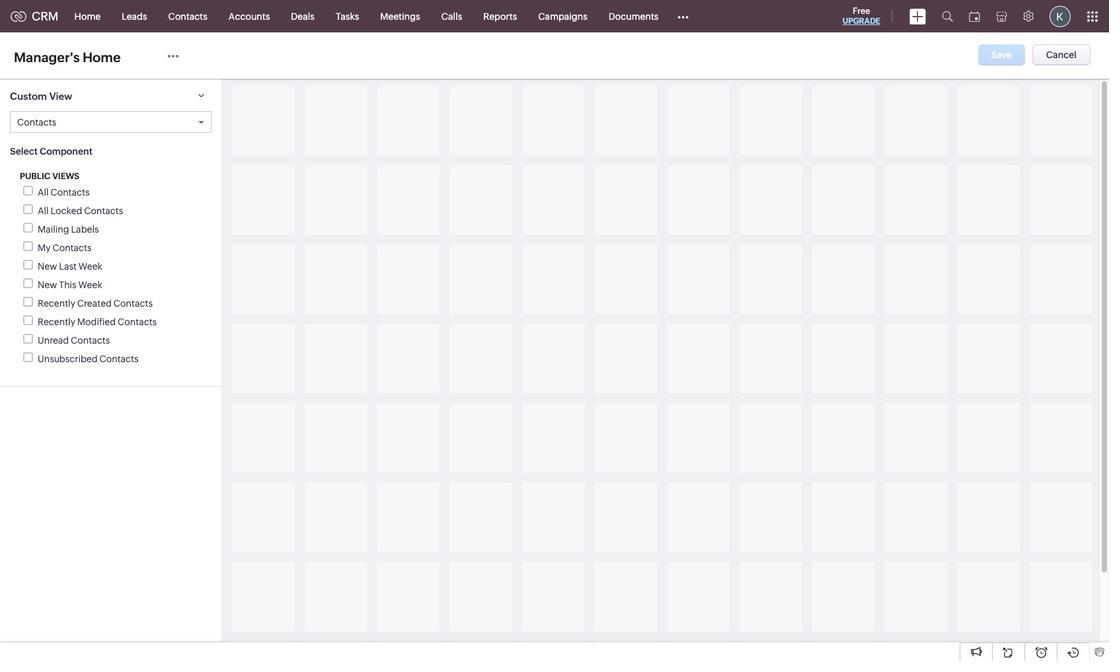 Task type: describe. For each thing, give the bounding box(es) containing it.
accounts
[[229, 11, 270, 21]]

unsubscribed contacts
[[38, 354, 139, 364]]

created
[[77, 298, 112, 309]]

custom
[[10, 91, 47, 102]]

public
[[20, 171, 50, 181]]

new for new this week
[[38, 280, 57, 290]]

campaigns link
[[528, 0, 598, 32]]

upgrade
[[843, 17, 880, 26]]

search image
[[942, 11, 953, 22]]

free upgrade
[[843, 6, 880, 26]]

new last week
[[38, 261, 102, 272]]

tasks
[[336, 11, 359, 21]]

create menu element
[[902, 0, 934, 32]]

component
[[40, 146, 92, 157]]

profile element
[[1042, 0, 1079, 32]]

meetings
[[380, 11, 420, 21]]

leads
[[122, 11, 147, 21]]

contacts up labels
[[84, 206, 123, 216]]

my contacts
[[38, 243, 92, 253]]

mailing
[[38, 224, 69, 235]]

meetings link
[[370, 0, 431, 32]]

reports link
[[473, 0, 528, 32]]

recently modified contacts
[[38, 317, 157, 327]]

leads link
[[111, 0, 158, 32]]

all for all locked contacts
[[38, 206, 49, 216]]

calls link
[[431, 0, 473, 32]]

crm link
[[11, 9, 59, 23]]

unsubscribed
[[38, 354, 98, 364]]

documents
[[609, 11, 659, 21]]

select
[[10, 146, 38, 157]]

new for new last week
[[38, 261, 57, 272]]

unread contacts
[[38, 335, 110, 346]]

calls
[[441, 11, 462, 21]]

Other Modules field
[[669, 6, 698, 27]]

unread
[[38, 335, 69, 346]]

this
[[59, 280, 77, 290]]

deals
[[291, 11, 315, 21]]

custom view link
[[0, 79, 221, 111]]

deals link
[[280, 0, 325, 32]]

recently created contacts
[[38, 298, 153, 309]]



Task type: locate. For each thing, give the bounding box(es) containing it.
all locked contacts
[[38, 206, 123, 216]]

contacts down views
[[50, 187, 90, 198]]

1 vertical spatial new
[[38, 280, 57, 290]]

contacts right the leads "link"
[[168, 11, 207, 21]]

contacts down recently modified contacts
[[99, 354, 139, 364]]

reports
[[483, 11, 517, 21]]

cancel button
[[1032, 44, 1091, 65]]

profile image
[[1050, 6, 1071, 27]]

accounts link
[[218, 0, 280, 32]]

1 recently from the top
[[38, 298, 75, 309]]

recently for recently modified contacts
[[38, 317, 75, 327]]

logo image
[[11, 11, 26, 21]]

calendar image
[[969, 11, 980, 21]]

contacts
[[168, 11, 207, 21], [17, 117, 56, 128], [50, 187, 90, 198], [84, 206, 123, 216], [52, 243, 92, 253], [114, 298, 153, 309], [118, 317, 157, 327], [71, 335, 110, 346], [99, 354, 139, 364]]

contacts up the new last week
[[52, 243, 92, 253]]

last
[[59, 261, 77, 272]]

Contacts field
[[11, 112, 211, 132]]

modified
[[77, 317, 116, 327]]

search element
[[934, 0, 961, 32]]

labels
[[71, 224, 99, 235]]

2 recently from the top
[[38, 317, 75, 327]]

recently down the 'this'
[[38, 298, 75, 309]]

week up created
[[78, 280, 102, 290]]

views
[[52, 171, 79, 181]]

contacts link
[[158, 0, 218, 32]]

all
[[38, 187, 49, 198], [38, 206, 49, 216]]

my
[[38, 243, 51, 253]]

1 week from the top
[[79, 261, 102, 272]]

new this week
[[38, 280, 102, 290]]

new
[[38, 261, 57, 272], [38, 280, 57, 290]]

1 new from the top
[[38, 261, 57, 272]]

2 all from the top
[[38, 206, 49, 216]]

create menu image
[[910, 8, 926, 24]]

crm
[[32, 9, 59, 23]]

recently for recently created contacts
[[38, 298, 75, 309]]

documents link
[[598, 0, 669, 32]]

mailing labels
[[38, 224, 99, 235]]

0 vertical spatial new
[[38, 261, 57, 272]]

1 vertical spatial recently
[[38, 317, 75, 327]]

contacts up unsubscribed contacts
[[71, 335, 110, 346]]

contacts inside 'field'
[[17, 117, 56, 128]]

select component
[[10, 146, 92, 157]]

week right "last" on the top of page
[[79, 261, 102, 272]]

tasks link
[[325, 0, 370, 32]]

None text field
[[10, 48, 157, 67]]

new left the 'this'
[[38, 280, 57, 290]]

all for all contacts
[[38, 187, 49, 198]]

0 vertical spatial week
[[79, 261, 102, 272]]

contacts right the modified
[[118, 317, 157, 327]]

all down public views
[[38, 187, 49, 198]]

all up mailing
[[38, 206, 49, 216]]

week
[[79, 261, 102, 272], [78, 280, 102, 290]]

home
[[74, 11, 101, 21]]

1 vertical spatial week
[[78, 280, 102, 290]]

public views
[[20, 171, 79, 181]]

contacts right created
[[114, 298, 153, 309]]

0 vertical spatial all
[[38, 187, 49, 198]]

view
[[49, 91, 72, 102]]

2 new from the top
[[38, 280, 57, 290]]

recently
[[38, 298, 75, 309], [38, 317, 75, 327]]

contacts down custom view
[[17, 117, 56, 128]]

all contacts
[[38, 187, 90, 198]]

0 vertical spatial recently
[[38, 298, 75, 309]]

1 all from the top
[[38, 187, 49, 198]]

2 week from the top
[[78, 280, 102, 290]]

new down my
[[38, 261, 57, 272]]

recently up unread
[[38, 317, 75, 327]]

custom view
[[10, 91, 72, 102]]

home link
[[64, 0, 111, 32]]

campaigns
[[538, 11, 588, 21]]

week for new last week
[[79, 261, 102, 272]]

locked
[[50, 206, 82, 216]]

week for new this week
[[78, 280, 102, 290]]

cancel
[[1046, 50, 1077, 60]]

free
[[853, 6, 870, 16]]

1 vertical spatial all
[[38, 206, 49, 216]]



Task type: vqa. For each thing, say whether or not it's contained in the screenshot.
Create within the button
no



